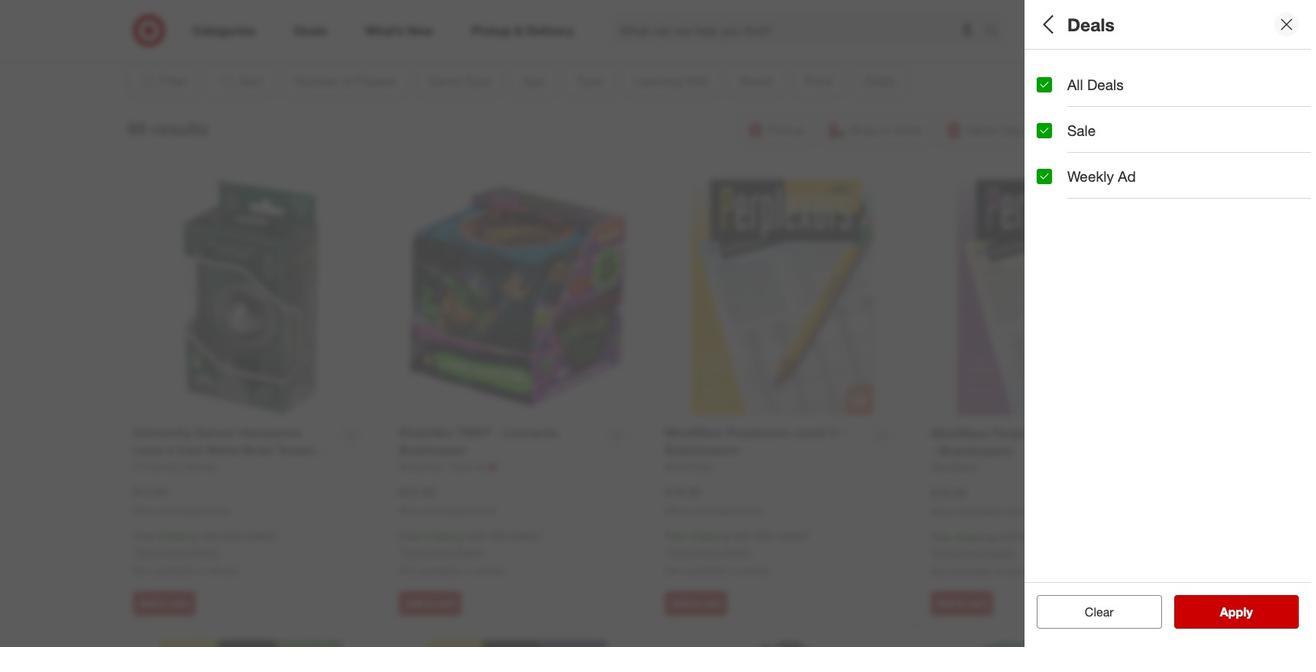 Task type: locate. For each thing, give the bounding box(es) containing it.
of
[[1096, 60, 1110, 78]]

$14.87 when purchased online
[[133, 484, 230, 516]]

99 results
[[127, 117, 208, 139]]

$14.87
[[133, 484, 170, 499]]

results right see
[[1229, 604, 1269, 620]]

deals up sponsored
[[1067, 13, 1115, 35]]

1 vertical spatial results
[[1229, 604, 1269, 620]]

all for all filters
[[1037, 13, 1058, 35]]

online inside $25.99 when purchased online
[[471, 505, 496, 516]]

results inside button
[[1229, 604, 1269, 620]]

game
[[1037, 114, 1078, 131]]

all filters dialog
[[1025, 0, 1311, 647]]

exclusions
[[137, 546, 188, 559], [403, 546, 454, 559], [669, 546, 720, 559], [934, 546, 986, 559]]

online
[[205, 505, 230, 516], [471, 505, 496, 516], [737, 505, 762, 516], [1003, 505, 1028, 517]]

exclusions apply. button
[[137, 545, 220, 560], [403, 545, 485, 560], [669, 545, 751, 560], [934, 546, 1017, 561]]

deals
[[1067, 13, 1115, 35], [1087, 76, 1124, 93]]

clear all button
[[1037, 595, 1162, 629]]

0 vertical spatial all
[[1037, 13, 1058, 35]]

Sale checkbox
[[1037, 123, 1052, 138]]

games;
[[1075, 133, 1112, 146]]

age kids; adult
[[1037, 167, 1089, 200]]

1 horizontal spatial results
[[1229, 604, 1269, 620]]

search
[[978, 24, 1015, 39]]

results
[[152, 117, 208, 139], [1229, 604, 1269, 620]]

$35
[[224, 530, 241, 543], [490, 530, 507, 543], [756, 530, 773, 543], [1021, 531, 1039, 544]]

available
[[153, 564, 195, 577], [419, 564, 460, 577], [685, 564, 726, 577], [951, 565, 992, 578]]

$16.95
[[665, 484, 701, 499], [931, 485, 967, 500]]

2
[[1049, 80, 1055, 93]]

number of players 1; 2
[[1037, 60, 1165, 93]]

purchased
[[159, 505, 203, 516], [425, 505, 469, 516], [691, 505, 735, 516], [957, 505, 1001, 517]]

creative
[[1115, 133, 1154, 146]]

clear inside button
[[1077, 604, 1106, 620]]

shipping
[[157, 530, 198, 543], [423, 530, 464, 543], [689, 530, 730, 543], [955, 531, 996, 544]]

all left filters
[[1037, 13, 1058, 35]]

results right 99
[[152, 117, 208, 139]]

all
[[1037, 13, 1058, 35], [1067, 76, 1083, 93]]

all inside dialog
[[1037, 13, 1058, 35]]

online inside $14.87 when purchased online
[[205, 505, 230, 516]]

age
[[1037, 167, 1064, 185]]

adult
[[1064, 187, 1089, 200]]

free
[[133, 530, 154, 543], [399, 530, 420, 543], [665, 530, 686, 543], [931, 531, 952, 544]]

0 horizontal spatial $16.95 when purchased online
[[665, 484, 762, 516]]

in
[[198, 564, 206, 577], [463, 564, 472, 577], [729, 564, 738, 577], [995, 565, 1004, 578]]

weekly
[[1067, 168, 1114, 185]]

results for see results
[[1229, 604, 1269, 620]]

all inside 'deals' dialog
[[1067, 76, 1083, 93]]

when inside $14.87 when purchased online
[[133, 505, 157, 516]]

1 horizontal spatial $16.95
[[931, 485, 967, 500]]

all for all deals
[[1067, 76, 1083, 93]]

when
[[133, 505, 157, 516], [399, 505, 423, 516], [665, 505, 689, 516], [931, 505, 955, 517]]

2 clear from the left
[[1085, 604, 1114, 620]]

purchased inside $14.87 when purchased online
[[159, 505, 203, 516]]

0 horizontal spatial all
[[1037, 13, 1058, 35]]

1 clear from the left
[[1077, 604, 1106, 620]]

sponsored
[[1063, 37, 1108, 48]]

0 horizontal spatial results
[[152, 117, 208, 139]]

$16.95 when purchased online
[[665, 484, 762, 516], [931, 485, 1028, 517]]

apply button
[[1174, 595, 1299, 629]]

0 horizontal spatial $16.95
[[665, 484, 701, 499]]

clear inside button
[[1085, 604, 1114, 620]]

1 horizontal spatial all
[[1067, 76, 1083, 93]]

apply.
[[191, 546, 220, 559], [457, 546, 485, 559], [723, 546, 751, 559], [989, 546, 1017, 559]]

not
[[133, 564, 150, 577], [399, 564, 416, 577], [665, 564, 682, 577], [931, 565, 948, 578]]

weekly ad
[[1067, 168, 1136, 185]]

all filters
[[1037, 13, 1110, 35]]

1 vertical spatial all
[[1067, 76, 1083, 93]]

deals up the type
[[1087, 76, 1124, 93]]

1 vertical spatial deals
[[1087, 76, 1124, 93]]

Weekly Ad checkbox
[[1037, 169, 1052, 184]]

with
[[201, 530, 221, 543], [467, 530, 487, 543], [733, 530, 753, 543], [999, 531, 1019, 544]]

free shipping with $35 orders* * exclusions apply. not available in stores
[[133, 530, 278, 577], [399, 530, 544, 577], [665, 530, 810, 577], [931, 531, 1076, 578]]

stores
[[209, 564, 238, 577], [475, 564, 504, 577], [741, 564, 770, 577], [1007, 565, 1036, 578]]

orders*
[[244, 530, 278, 543], [510, 530, 544, 543], [776, 530, 810, 543], [1042, 531, 1076, 544]]

all right 2
[[1067, 76, 1083, 93]]

0 vertical spatial results
[[152, 117, 208, 139]]

games
[[1157, 133, 1191, 146]]

*
[[133, 546, 137, 559], [399, 546, 403, 559], [665, 546, 669, 559], [931, 546, 934, 559]]

clear
[[1077, 604, 1106, 620], [1085, 604, 1114, 620]]

All Deals checkbox
[[1037, 77, 1052, 92]]

results for 99 results
[[152, 117, 208, 139]]

apply
[[1220, 604, 1253, 620]]



Task type: describe. For each thing, give the bounding box(es) containing it.
see
[[1204, 604, 1226, 620]]

ad
[[1118, 168, 1136, 185]]

type
[[1082, 114, 1114, 131]]

What can we help you find? suggestions appear below search field
[[611, 14, 989, 47]]

game type classic games; creative games
[[1037, 114, 1191, 146]]

99
[[127, 117, 147, 139]]

sale
[[1067, 122, 1096, 139]]

see results button
[[1174, 595, 1299, 629]]

number
[[1037, 60, 1092, 78]]

purchased inside $25.99 when purchased online
[[425, 505, 469, 516]]

classic
[[1037, 133, 1072, 146]]

advertisement region
[[191, 0, 1108, 36]]

deals dialog
[[1025, 0, 1311, 647]]

when inside $25.99 when purchased online
[[399, 505, 423, 516]]

all deals
[[1067, 76, 1124, 93]]

filters
[[1063, 13, 1110, 35]]

all
[[1110, 604, 1122, 620]]

players
[[1114, 60, 1165, 78]]

clear all
[[1077, 604, 1122, 620]]

clear for clear all
[[1077, 604, 1106, 620]]

$25.99
[[399, 484, 435, 499]]

see results
[[1204, 604, 1269, 620]]

0 vertical spatial deals
[[1067, 13, 1115, 35]]

1;
[[1037, 80, 1046, 93]]

$25.99 when purchased online
[[399, 484, 496, 516]]

clear button
[[1037, 595, 1162, 629]]

search button
[[978, 14, 1015, 50]]

1 horizontal spatial $16.95 when purchased online
[[931, 485, 1028, 517]]

kids;
[[1037, 187, 1061, 200]]

clear for clear
[[1085, 604, 1114, 620]]



Task type: vqa. For each thing, say whether or not it's contained in the screenshot.
$16.95 When purchased online
yes



